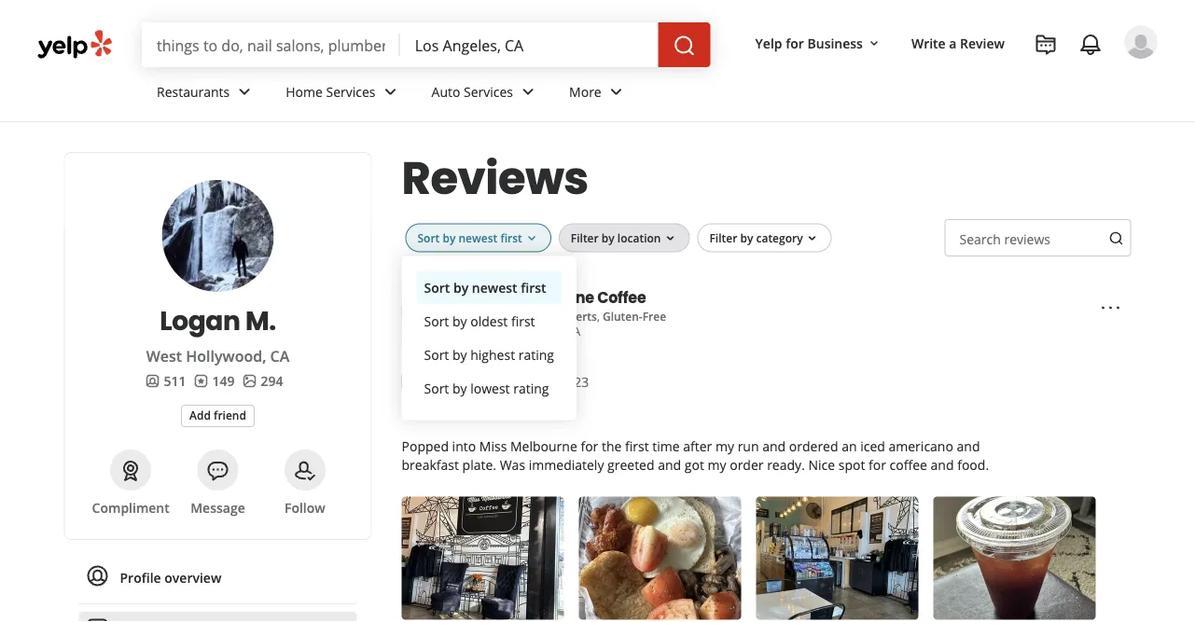 Task type: describe. For each thing, give the bounding box(es) containing it.
miss inside popped into miss melbourne for the first time after my run and ordered an iced americano and breakfast plate. was immediately greeted and got my order ready. nice spot for coffee and food.
[[479, 438, 507, 455]]

greeted
[[608, 456, 655, 474]]

sort for sort by newest first dropdown button
[[418, 230, 440, 245]]

auto
[[432, 83, 460, 100]]

was
[[500, 456, 525, 474]]

add
[[189, 408, 211, 423]]

5 star rating image
[[402, 372, 503, 391]]

restaurants
[[157, 83, 230, 100]]

sort by newest first button
[[417, 271, 562, 305]]

iced
[[861, 438, 885, 455]]

add friend
[[189, 408, 246, 423]]

ca inside miss melbourne coffee coffee & tea desserts , gluten-free west hollywood, ca
[[566, 324, 580, 339]]

coffee
[[890, 456, 927, 474]]

none field near
[[415, 35, 643, 55]]

photos
[[430, 402, 468, 418]]

location
[[618, 230, 661, 245]]

services for auto services
[[464, 83, 513, 100]]

auto services link
[[417, 67, 554, 121]]

friends element
[[145, 371, 186, 390]]

profile overview menu item
[[79, 559, 357, 605]]

highest
[[470, 346, 515, 364]]

sort for the sort by oldest first button
[[424, 313, 449, 331]]

logan m. link
[[87, 302, 349, 339]]

follow
[[285, 499, 325, 517]]

0 horizontal spatial coffee
[[476, 309, 511, 324]]

order
[[730, 456, 764, 474]]

0 horizontal spatial for
[[581, 438, 598, 455]]

logan m. west hollywood, ca
[[146, 302, 290, 366]]

business
[[808, 34, 863, 52]]

more
[[569, 83, 602, 100]]

4
[[420, 402, 427, 418]]

for inside button
[[786, 34, 804, 52]]

west inside the logan m. west hollywood, ca
[[146, 346, 182, 366]]

first for sort by newest first button
[[521, 279, 546, 297]]

filter by location
[[571, 230, 661, 245]]

24 chevron down v2 image for restaurants
[[234, 81, 256, 103]]

,
[[597, 309, 600, 324]]

294
[[261, 372, 283, 390]]

149
[[212, 372, 235, 390]]

&
[[514, 309, 523, 324]]

bob b. image
[[1124, 25, 1158, 59]]

sort by newest first for sort by newest first dropdown button
[[418, 230, 522, 245]]

2023
[[559, 373, 589, 391]]

hollywood, inside the logan m. west hollywood, ca
[[186, 346, 266, 366]]

an
[[842, 438, 857, 455]]

auto services
[[432, 83, 513, 100]]

ready.
[[767, 456, 805, 474]]

511
[[164, 372, 186, 390]]

miss inside miss melbourne coffee coffee & tea desserts , gluten-free west hollywood, ca
[[476, 287, 510, 308]]

business categories element
[[142, 67, 1158, 121]]

nov 10, 2023
[[510, 373, 589, 391]]

after
[[683, 438, 712, 455]]

write a review
[[912, 34, 1005, 52]]

reviews element
[[194, 371, 235, 390]]

rating for sort by lowest rating
[[513, 380, 549, 398]]

ordered
[[789, 438, 838, 455]]

lowest
[[470, 380, 510, 398]]

tea
[[525, 309, 545, 324]]

24 chevron down v2 image for home services
[[379, 81, 402, 103]]

Near text field
[[415, 35, 643, 55]]

sort by highest rating button
[[417, 338, 562, 372]]

filter by location button
[[559, 223, 690, 253]]

the
[[602, 438, 622, 455]]

immediately
[[529, 456, 604, 474]]

profile overview menu
[[79, 559, 357, 622]]

menu image
[[1100, 297, 1122, 319]]

message image
[[207, 460, 229, 482]]

4 photos
[[420, 402, 468, 418]]

16 chevron down v2 image for yelp for business
[[867, 36, 882, 51]]

breakfast
[[402, 456, 459, 474]]

24 chevron down v2 image for more
[[605, 81, 628, 103]]

16 photos v2 image
[[242, 374, 257, 388]]

desserts
[[550, 309, 597, 324]]

oldest
[[470, 313, 508, 331]]

desserts link
[[550, 309, 597, 324]]

and down time
[[658, 456, 681, 474]]

projects image
[[1035, 34, 1057, 56]]



Task type: vqa. For each thing, say whether or not it's contained in the screenshot.
All button
no



Task type: locate. For each thing, give the bounding box(es) containing it.
16 chevron down v2 image
[[867, 36, 882, 51], [524, 231, 539, 246], [663, 231, 678, 246]]

more link
[[554, 67, 643, 121]]

16 chevron down v2 image
[[805, 231, 820, 246]]

1 horizontal spatial coffee
[[597, 287, 646, 308]]

for left the
[[581, 438, 598, 455]]

24 chevron down v2 image inside more link
[[605, 81, 628, 103]]

got
[[685, 456, 704, 474]]

by for filter by location dropdown button
[[602, 230, 615, 245]]

0 vertical spatial rating
[[519, 346, 554, 364]]

home
[[286, 83, 323, 100]]

1 none field from the left
[[157, 35, 385, 55]]

sort by newest first up the sort by oldest first button
[[424, 279, 546, 297]]

my left 'run'
[[716, 438, 734, 455]]

and up 'ready.' in the bottom right of the page
[[763, 438, 786, 455]]

1 vertical spatial for
[[581, 438, 598, 455]]

filter for filter by category
[[710, 230, 737, 245]]

0 horizontal spatial 16 chevron down v2 image
[[524, 231, 539, 246]]

ca left ,
[[566, 324, 580, 339]]

2 horizontal spatial 16 chevron down v2 image
[[867, 36, 882, 51]]

by up sort by oldest first
[[453, 279, 469, 297]]

yelp for business
[[755, 34, 863, 52]]

sort left 'oldest'
[[424, 313, 449, 331]]

miss melbourne coffee link
[[476, 286, 646, 309]]

1 vertical spatial my
[[708, 456, 727, 474]]

coffee & tea link
[[476, 309, 545, 324]]

add friend button
[[181, 405, 255, 427]]

by for the sort by lowest rating button
[[453, 380, 467, 398]]

2 none field from the left
[[415, 35, 643, 55]]

1 horizontal spatial services
[[464, 83, 513, 100]]

24 chevron down v2 image inside auto services link
[[517, 81, 539, 103]]

friend
[[214, 408, 246, 423]]

by up sort by newest first button
[[443, 230, 456, 245]]

spot
[[839, 456, 865, 474]]

by inside button
[[453, 346, 467, 364]]

1 horizontal spatial filter
[[710, 230, 737, 245]]

16 friends v2 image
[[145, 374, 160, 388]]

first for sort by newest first dropdown button
[[501, 230, 522, 245]]

0 horizontal spatial services
[[326, 83, 376, 100]]

1 services from the left
[[326, 83, 376, 100]]

by inside popup button
[[740, 230, 753, 245]]

0 vertical spatial ca
[[566, 324, 580, 339]]

24 chevron down v2 image right more
[[605, 81, 628, 103]]

menu item
[[79, 612, 357, 622]]

2 24 chevron down v2 image from the left
[[379, 81, 402, 103]]

None search field
[[142, 22, 714, 67]]

  text field
[[945, 219, 1131, 257]]

sort up 5 star rating image on the bottom of page
[[424, 346, 449, 364]]

16 chevron down v2 image for filter by location
[[663, 231, 678, 246]]

sort by highest rating
[[424, 346, 554, 364]]

rating up 10,
[[519, 346, 554, 364]]

and
[[763, 438, 786, 455], [957, 438, 980, 455], [658, 456, 681, 474], [931, 456, 954, 474]]

sort by oldest first button
[[417, 305, 562, 338]]

filter
[[571, 230, 599, 245], [710, 230, 737, 245]]

1 horizontal spatial none field
[[415, 35, 643, 55]]

services right home
[[326, 83, 376, 100]]

popped into miss melbourne for the first time after my run and ordered an iced americano and breakfast plate. was immediately greeted and got my order ready. nice spot for coffee and food.
[[402, 438, 989, 474]]

0 horizontal spatial hollywood,
[[186, 346, 266, 366]]

by for sort by highest rating button
[[453, 346, 467, 364]]

coffee up gluten-
[[597, 287, 646, 308]]

1 vertical spatial newest
[[472, 279, 518, 297]]

filter inside dropdown button
[[571, 230, 599, 245]]

gluten-
[[603, 309, 643, 324]]

16 chevron down v2 image up sort by newest first button
[[524, 231, 539, 246]]

review
[[960, 34, 1005, 52]]

search image
[[1109, 231, 1124, 246]]

profile
[[120, 569, 161, 586]]

newest up coffee & tea link
[[472, 279, 518, 297]]

sort inside button
[[424, 346, 449, 364]]

miss melbourne coffee coffee & tea desserts , gluten-free west hollywood, ca
[[476, 287, 666, 339]]

by up photos
[[453, 380, 467, 398]]

None field
[[157, 35, 385, 55], [415, 35, 643, 55]]

0 vertical spatial miss
[[476, 287, 510, 308]]

nov
[[510, 373, 534, 391]]

rating inside button
[[513, 380, 549, 398]]

24 chevron down v2 image right restaurants at the top of page
[[234, 81, 256, 103]]

west
[[476, 324, 502, 339], [146, 346, 182, 366]]

first
[[501, 230, 522, 245], [521, 279, 546, 297], [511, 313, 535, 331], [625, 438, 649, 455]]

0 horizontal spatial filter
[[571, 230, 599, 245]]

coffee left '&'
[[476, 309, 511, 324]]

24 review v2 image
[[86, 618, 109, 622]]

0 vertical spatial for
[[786, 34, 804, 52]]

logan
[[160, 302, 240, 339]]

by for filter by category popup button
[[740, 230, 753, 245]]

24 chevron down v2 image for auto services
[[517, 81, 539, 103]]

sort by newest first up sort by newest first button
[[418, 230, 522, 245]]

overview
[[165, 569, 221, 586]]

melbourne
[[513, 287, 594, 308], [510, 438, 577, 455]]

melbourne up immediately
[[510, 438, 577, 455]]

1 vertical spatial melbourne
[[510, 438, 577, 455]]

reviews
[[1004, 230, 1051, 248]]

write
[[912, 34, 946, 52]]

by left 'oldest'
[[453, 313, 467, 331]]

by for the sort by oldest first button
[[453, 313, 467, 331]]

newest
[[459, 230, 498, 245], [472, 279, 518, 297]]

24 chevron down v2 image
[[234, 81, 256, 103], [379, 81, 402, 103], [517, 81, 539, 103], [605, 81, 628, 103]]

3 24 chevron down v2 image from the left
[[517, 81, 539, 103]]

into
[[452, 438, 476, 455]]

home services
[[286, 83, 376, 100]]

compliment image
[[120, 460, 142, 482]]

profile overview link
[[79, 559, 357, 596]]

profile overview
[[120, 569, 221, 586]]

notifications image
[[1080, 34, 1102, 56]]

1 filter from the left
[[571, 230, 599, 245]]

sort by oldest first
[[424, 313, 535, 331]]

1 vertical spatial coffee
[[476, 309, 511, 324]]

sort by newest first inside sort by newest first dropdown button
[[418, 230, 522, 245]]

rating inside button
[[519, 346, 554, 364]]

search reviews
[[960, 230, 1051, 248]]

16 chevron down v2 image right business
[[867, 36, 882, 51]]

0 horizontal spatial ca
[[270, 346, 290, 366]]

24 chevron down v2 image inside home services link
[[379, 81, 402, 103]]

food.
[[958, 456, 989, 474]]

none field up auto services link
[[415, 35, 643, 55]]

category
[[756, 230, 803, 245]]

compliment
[[92, 499, 170, 517]]

and up food.
[[957, 438, 980, 455]]

16 chevron down v2 image inside sort by newest first dropdown button
[[524, 231, 539, 246]]

sort for the sort by lowest rating button
[[424, 380, 449, 398]]

photos element
[[242, 371, 283, 390]]

first up sort by newest first button
[[501, 230, 522, 245]]

sort by newest first button
[[405, 223, 551, 253]]

first up greeted
[[625, 438, 649, 455]]

0 horizontal spatial west
[[146, 346, 182, 366]]

sort by lowest rating
[[424, 380, 549, 398]]

16 review v2 image
[[194, 374, 209, 388]]

filter by category
[[710, 230, 803, 245]]

0 vertical spatial hollywood,
[[505, 324, 563, 339]]

hollywood, inside miss melbourne coffee coffee & tea desserts , gluten-free west hollywood, ca
[[505, 324, 563, 339]]

none field up home
[[157, 35, 385, 55]]

services for home services
[[326, 83, 376, 100]]

services
[[326, 83, 376, 100], [464, 83, 513, 100]]

sort by newest first inside sort by newest first button
[[424, 279, 546, 297]]

filter left "category"
[[710, 230, 737, 245]]

my right 'got'
[[708, 456, 727, 474]]

1 horizontal spatial 16 chevron down v2 image
[[663, 231, 678, 246]]

1 horizontal spatial for
[[786, 34, 804, 52]]

yelp
[[755, 34, 783, 52]]

  text field inside miss melbourne coffee region
[[945, 219, 1131, 257]]

2 horizontal spatial for
[[869, 456, 886, 474]]

west up sort by highest rating
[[476, 324, 502, 339]]

16 chevron down v2 image right location
[[663, 231, 678, 246]]

user actions element
[[741, 23, 1184, 138]]

by left "category"
[[740, 230, 753, 245]]

first for the sort by oldest first button
[[511, 313, 535, 331]]

none field find
[[157, 35, 385, 55]]

sort by lowest rating button
[[417, 372, 562, 406]]

ca up 294
[[270, 346, 290, 366]]

0 vertical spatial west
[[476, 324, 502, 339]]

sort inside dropdown button
[[418, 230, 440, 245]]

my
[[716, 438, 734, 455], [708, 456, 727, 474]]

by left location
[[602, 230, 615, 245]]

by for sort by newest first dropdown button
[[443, 230, 456, 245]]

for down iced
[[869, 456, 886, 474]]

newest inside button
[[472, 279, 518, 297]]

rating
[[519, 346, 554, 364], [513, 380, 549, 398]]

plate.
[[462, 456, 496, 474]]

restaurants link
[[142, 67, 271, 121]]

newest up sort by newest first button
[[459, 230, 498, 245]]

1 vertical spatial ca
[[270, 346, 290, 366]]

filter for filter by location
[[571, 230, 599, 245]]

miss up 'oldest'
[[476, 287, 510, 308]]

time
[[653, 438, 680, 455]]

16 chevron down v2 image inside filter by location dropdown button
[[663, 231, 678, 246]]

2 filter from the left
[[710, 230, 737, 245]]

and down americano
[[931, 456, 954, 474]]

24 chevron down v2 image inside the restaurants link
[[234, 81, 256, 103]]

filter left location
[[571, 230, 599, 245]]

1 horizontal spatial ca
[[566, 324, 580, 339]]

1 24 chevron down v2 image from the left
[[234, 81, 256, 103]]

miss melbourne coffee region
[[394, 204, 1139, 622]]

nice
[[809, 456, 835, 474]]

sort by newest first for sort by newest first button
[[424, 279, 546, 297]]

1 horizontal spatial west
[[476, 324, 502, 339]]

categories element
[[476, 307, 666, 325]]

popped
[[402, 438, 449, 455]]

for
[[786, 34, 804, 52], [581, 438, 598, 455], [869, 456, 886, 474]]

message
[[191, 499, 245, 517]]

free
[[643, 309, 666, 324]]

miss up plate.
[[479, 438, 507, 455]]

2 vertical spatial for
[[869, 456, 886, 474]]

sort for sort by highest rating button
[[424, 346, 449, 364]]

sort up 4 photos
[[424, 380, 449, 398]]

rating right lowest
[[513, 380, 549, 398]]

0 vertical spatial newest
[[459, 230, 498, 245]]

search image
[[673, 35, 696, 57]]

west inside miss melbourne coffee coffee & tea desserts , gluten-free west hollywood, ca
[[476, 324, 502, 339]]

m.
[[245, 302, 276, 339]]

americano
[[889, 438, 954, 455]]

sort up sort by oldest first
[[424, 279, 450, 297]]

newest inside dropdown button
[[459, 230, 498, 245]]

first inside dropdown button
[[501, 230, 522, 245]]

write a review link
[[904, 26, 1012, 60]]

run
[[738, 438, 759, 455]]

10,
[[538, 373, 556, 391]]

1 vertical spatial rating
[[513, 380, 549, 398]]

melbourne inside popped into miss melbourne for the first time after my run and ordered an iced americano and breakfast plate. was immediately greeted and got my order ready. nice spot for coffee and food.
[[510, 438, 577, 455]]

sort for sort by newest first button
[[424, 279, 450, 297]]

1 vertical spatial miss
[[479, 438, 507, 455]]

home services link
[[271, 67, 417, 121]]

2 services from the left
[[464, 83, 513, 100]]

16 chevron down v2 image for sort by newest first
[[524, 231, 539, 246]]

ca
[[566, 324, 580, 339], [270, 346, 290, 366]]

24 chevron down v2 image left auto
[[379, 81, 402, 103]]

sort
[[418, 230, 440, 245], [424, 279, 450, 297], [424, 313, 449, 331], [424, 346, 449, 364], [424, 380, 449, 398]]

by for sort by newest first button
[[453, 279, 469, 297]]

24 profile v2 image
[[86, 565, 109, 587]]

1 vertical spatial sort by newest first
[[424, 279, 546, 297]]

0 vertical spatial my
[[716, 438, 734, 455]]

first up the tea on the left
[[521, 279, 546, 297]]

1 vertical spatial hollywood,
[[186, 346, 266, 366]]

16 chevron down v2 image inside yelp for business button
[[867, 36, 882, 51]]

a
[[949, 34, 957, 52]]

newest for sort by newest first button
[[472, 279, 518, 297]]

sort up sort by newest first button
[[418, 230, 440, 245]]

Find text field
[[157, 35, 385, 55]]

0 vertical spatial sort by newest first
[[418, 230, 522, 245]]

first right 'oldest'
[[511, 313, 535, 331]]

1 horizontal spatial hollywood,
[[505, 324, 563, 339]]

filter inside popup button
[[710, 230, 737, 245]]

reviews
[[402, 147, 589, 209]]

by up 5 star rating image on the bottom of page
[[453, 346, 467, 364]]

west up friends element
[[146, 346, 182, 366]]

0 vertical spatial coffee
[[597, 287, 646, 308]]

filters group
[[402, 223, 836, 421]]

for right the yelp
[[786, 34, 804, 52]]

search
[[960, 230, 1001, 248]]

rating for sort by highest rating
[[519, 346, 554, 364]]

follow image
[[294, 460, 316, 482]]

newest for sort by newest first dropdown button
[[459, 230, 498, 245]]

yelp for business button
[[748, 26, 889, 60]]

melbourne inside miss melbourne coffee coffee & tea desserts , gluten-free west hollywood, ca
[[513, 287, 594, 308]]

4 24 chevron down v2 image from the left
[[605, 81, 628, 103]]

0 horizontal spatial none field
[[157, 35, 385, 55]]

0 vertical spatial melbourne
[[513, 287, 594, 308]]

24 chevron down v2 image down near text field
[[517, 81, 539, 103]]

first inside popped into miss melbourne for the first time after my run and ordered an iced americano and breakfast plate. was immediately greeted and got my order ready. nice spot for coffee and food.
[[625, 438, 649, 455]]

1 vertical spatial west
[[146, 346, 182, 366]]

services right auto
[[464, 83, 513, 100]]

filter by category button
[[697, 223, 832, 253]]

melbourne up the tea on the left
[[513, 287, 594, 308]]

gluten-free link
[[603, 309, 666, 324]]

ca inside the logan m. west hollywood, ca
[[270, 346, 290, 366]]



